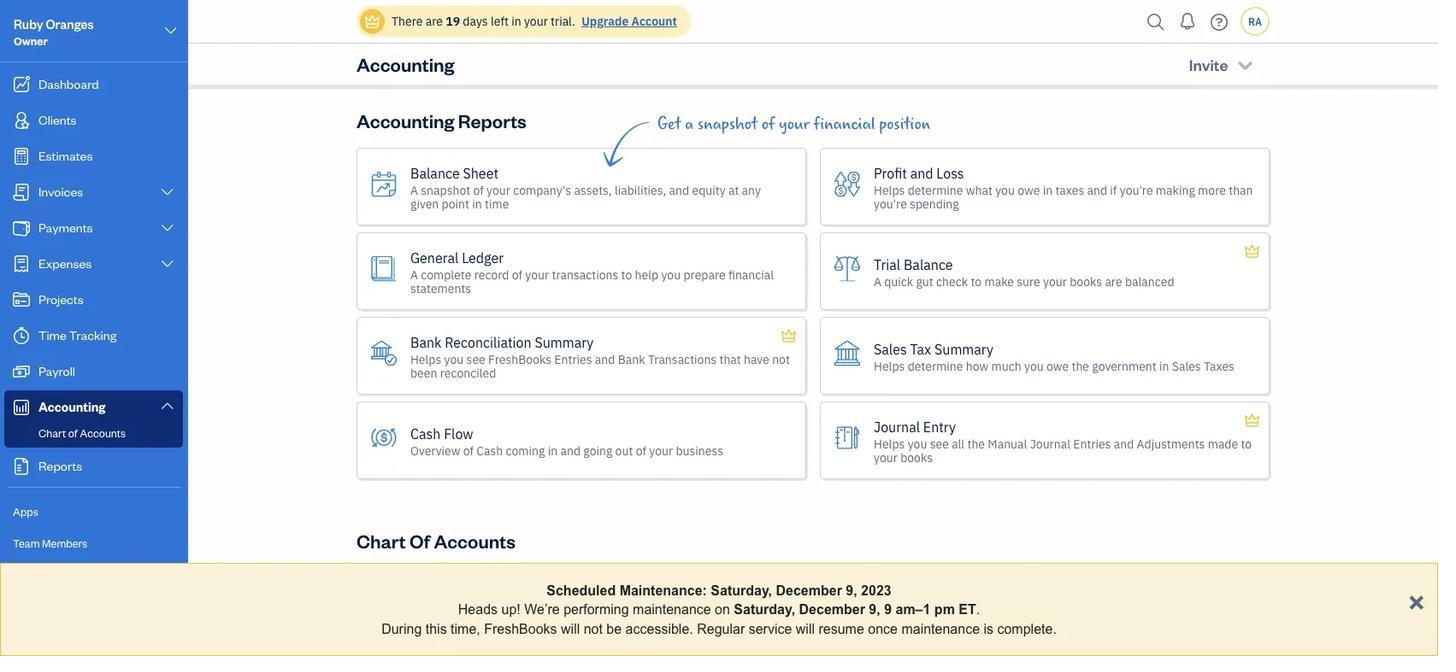 Task type: locate. For each thing, give the bounding box(es) containing it.
0 vertical spatial balance
[[410, 164, 460, 182]]

and left transactions
[[595, 352, 615, 367]]

0 vertical spatial determine
[[908, 182, 963, 198]]

a left quick
[[874, 274, 881, 290]]

determine for loss
[[908, 182, 963, 198]]

learn more
[[915, 606, 984, 624]]

time,
[[451, 621, 480, 637]]

0 vertical spatial books
[[1070, 274, 1102, 290]]

you right what
[[995, 182, 1015, 198]]

owner
[[14, 34, 48, 48]]

0 horizontal spatial the
[[721, 606, 742, 624]]

1 horizontal spatial crown image
[[780, 326, 798, 346]]

determine inside profit and loss helps determine what you owe in taxes and if you're making more than you're spending
[[908, 182, 963, 198]]

0 horizontal spatial sales
[[874, 340, 907, 358]]

and left equity
[[669, 182, 689, 198]]

0 horizontal spatial snapshot
[[421, 182, 470, 198]]

for
[[804, 606, 821, 624]]

saturday, up service on the right bottom of page
[[734, 602, 795, 618]]

chevron large down image inside accounting "link"
[[160, 399, 175, 413]]

0 horizontal spatial maintenance
[[633, 602, 711, 618]]

0 horizontal spatial chart
[[38, 426, 66, 440]]

1 vertical spatial reports
[[38, 458, 82, 474]]

in inside cash flow overview of cash coming in and going out of your business
[[548, 443, 558, 459]]

summary for sales tax summary
[[935, 340, 993, 358]]

1 vertical spatial books
[[900, 450, 933, 466]]

ra button
[[1241, 7, 1270, 36]]

trial balance a quick gut check to make sure your books are balanced
[[874, 256, 1174, 290]]

0 vertical spatial freshbooks
[[488, 352, 552, 367]]

apps link
[[4, 498, 183, 528]]

accounts inside chart of accounts "link"
[[80, 426, 126, 440]]

snapshot right get
[[697, 115, 758, 133]]

1 horizontal spatial financial
[[813, 115, 875, 133]]

0 vertical spatial not
[[772, 352, 790, 367]]

1 horizontal spatial the
[[967, 436, 985, 452]]

complete
[[421, 267, 471, 283]]

chart left the of at left
[[357, 529, 406, 553]]

not down performing
[[584, 621, 603, 637]]

sales left tax
[[874, 340, 907, 358]]

accounts up list
[[434, 529, 516, 553]]

a left complete
[[410, 267, 418, 283]]

and inside bank reconciliation summary helps you see freshbooks entries and bank transactions that have not been reconciled
[[595, 352, 615, 367]]

0 horizontal spatial not
[[584, 621, 603, 637]]

helps left spending
[[874, 182, 905, 198]]

adjustments
[[1137, 436, 1205, 452]]

determine left how
[[908, 358, 963, 374]]

equity
[[692, 182, 726, 198]]

chevron large down image down payments link
[[160, 257, 175, 271]]

connect your bank account to begin matching your bank transactions image
[[385, 0, 658, 53]]

0 vertical spatial december
[[776, 583, 842, 599]]

0 vertical spatial reports
[[458, 108, 527, 133]]

1 horizontal spatial owe
[[1047, 358, 1069, 374]]

0 horizontal spatial financial
[[728, 267, 774, 283]]

chevron large down image inside payments link
[[160, 221, 175, 235]]

summary inside sales tax summary helps determine how much you owe the government in sales taxes
[[935, 340, 993, 358]]

to left make
[[971, 274, 982, 290]]

1 horizontal spatial books
[[1070, 274, 1102, 290]]

0 vertical spatial owe
[[1018, 182, 1040, 198]]

in left time on the top of page
[[472, 196, 482, 212]]

crown image
[[363, 12, 381, 30], [1243, 241, 1261, 262], [780, 326, 798, 346]]

9, left 2023
[[846, 583, 857, 599]]

once
[[868, 621, 898, 637]]

determine
[[908, 182, 963, 198], [908, 358, 963, 374]]

of inside general ledger a complete record of your transactions to help you prepare financial statements
[[512, 267, 522, 283]]

accounts down the assets,
[[745, 606, 800, 624]]

summary down transactions
[[535, 334, 594, 352]]

business inside cash flow overview of cash coming in and going out of your business
[[676, 443, 723, 459]]

accessible.
[[626, 621, 693, 637]]

in inside sales tax summary helps determine how much you owe the government in sales taxes
[[1159, 358, 1169, 374]]

0 horizontal spatial reports
[[38, 458, 82, 474]]

in right left
[[511, 13, 521, 29]]

balance up given
[[410, 164, 460, 182]]

how
[[966, 358, 989, 374]]

0 vertical spatial the
[[1072, 358, 1089, 374]]

clients
[[38, 112, 77, 128]]

see inside journal entry helps you see all the manual journal entries and adjustments made to your books
[[930, 436, 949, 452]]

0 vertical spatial chevron large down image
[[163, 21, 179, 41]]

payment image
[[11, 220, 32, 237]]

1 vertical spatial balance
[[904, 256, 953, 274]]

1 vertical spatial freshbooks
[[484, 621, 557, 637]]

you right been
[[444, 352, 464, 367]]

1 horizontal spatial summary
[[935, 340, 993, 358]]

bank left transactions
[[618, 352, 645, 367]]

the inside journal entry helps you see all the manual journal entries and adjustments made to your books
[[967, 436, 985, 452]]

entries
[[554, 352, 592, 367], [1073, 436, 1111, 452]]

books down entry
[[900, 450, 933, 466]]

reports up sheet
[[458, 108, 527, 133]]

chevron large down image for accounting
[[160, 399, 175, 413]]

the inside sales tax summary helps determine how much you owe the government in sales taxes
[[1072, 358, 1089, 374]]

in
[[511, 13, 521, 29], [1043, 182, 1053, 198], [472, 196, 482, 212], [1159, 358, 1169, 374], [548, 443, 558, 459]]

search image
[[1142, 9, 1170, 35]]

regular
[[697, 621, 745, 637]]

there are 19 days left in your trial. upgrade account
[[392, 13, 677, 29]]

1 vertical spatial entries
[[1073, 436, 1111, 452]]

helps
[[874, 182, 905, 198], [410, 352, 441, 367], [874, 358, 905, 374], [874, 436, 905, 452]]

trial.
[[551, 13, 575, 29]]

helps for sales tax summary
[[874, 358, 905, 374]]

client image
[[11, 112, 32, 129]]

you inside general ledger a complete record of your transactions to help you prepare financial statements
[[661, 267, 681, 283]]

0 horizontal spatial summary
[[535, 334, 594, 352]]

accounting
[[357, 52, 454, 76], [357, 108, 454, 133], [38, 399, 106, 415]]

1 vertical spatial the
[[967, 436, 985, 452]]

entries left 'adjustments' at the bottom right of the page
[[1073, 436, 1111, 452]]

to inside trial balance a quick gut check to make sure your books are balanced
[[971, 274, 982, 290]]

1 vertical spatial are
[[1105, 274, 1122, 290]]

accounts for chart of accounts
[[434, 529, 516, 553]]

× button
[[1409, 585, 1424, 617]]

owe right much
[[1047, 358, 1069, 374]]

1 horizontal spatial maintenance
[[902, 621, 980, 637]]

projects link
[[4, 283, 183, 317]]

0 vertical spatial chart
[[38, 426, 66, 440]]

1 horizontal spatial see
[[930, 436, 949, 452]]

0 horizontal spatial see
[[467, 352, 485, 367]]

to right made at bottom right
[[1241, 436, 1252, 452]]

not right have
[[772, 352, 790, 367]]

chart down accounting "link"
[[38, 426, 66, 440]]

a inside trial balance a quick gut check to make sure your books are balanced
[[874, 274, 881, 290]]

chevron large down image
[[163, 21, 179, 41], [160, 186, 175, 199], [160, 221, 175, 235]]

timer image
[[11, 327, 32, 345]]

are left balanced
[[1105, 274, 1122, 290]]

owe
[[1018, 182, 1040, 198], [1047, 358, 1069, 374]]

1 vertical spatial chart
[[357, 529, 406, 553]]

1 vertical spatial chevron large down image
[[160, 186, 175, 199]]

summary
[[535, 334, 594, 352], [935, 340, 993, 358]]

chevron large down image
[[160, 257, 175, 271], [160, 399, 175, 413]]

accounts down accounting "link"
[[80, 426, 126, 440]]

2 vertical spatial accounting
[[38, 399, 106, 415]]

helps inside bank reconciliation summary helps you see freshbooks entries and bank transactions that have not been reconciled
[[410, 352, 441, 367]]

books
[[1070, 274, 1102, 290], [900, 450, 933, 466]]

2023
[[861, 583, 892, 599]]

1 horizontal spatial not
[[772, 352, 790, 367]]

1 horizontal spatial accounts
[[434, 529, 516, 553]]

during
[[381, 621, 422, 637]]

snapshot left time on the top of page
[[421, 182, 470, 198]]

crown image
[[1243, 411, 1261, 431]]

cash right flow
[[477, 443, 503, 459]]

and up learn more
[[937, 585, 960, 603]]

sales left taxes
[[1172, 358, 1201, 374]]

a for general ledger
[[410, 267, 418, 283]]

a left list
[[460, 585, 467, 603]]

1 vertical spatial snapshot
[[421, 182, 470, 198]]

check
[[936, 274, 968, 290]]

helps for bank reconciliation summary
[[410, 352, 441, 367]]

0 horizontal spatial you're
[[874, 196, 907, 212]]

books right sure
[[1070, 274, 1102, 290]]

1 horizontal spatial chart
[[357, 529, 406, 553]]

profit and loss helps determine what you owe in taxes and if you're making more than you're spending
[[874, 164, 1253, 212]]

determine left what
[[908, 182, 963, 198]]

gut
[[916, 274, 933, 290]]

ruby
[[14, 16, 43, 32]]

books inside journal entry helps you see all the manual journal entries and adjustments made to your books
[[900, 450, 933, 466]]

summary right tax
[[935, 340, 993, 358]]

your inside balance sheet a snapshot of your company's assets, liabilities, and equity at any given point in time
[[487, 182, 510, 198]]

you inside profit and loss helps determine what you owe in taxes and if you're making more than you're spending
[[995, 182, 1015, 198]]

chevron large down image inside the invoices link
[[160, 186, 175, 199]]

1 vertical spatial crown image
[[1243, 241, 1261, 262]]

accounts
[[80, 426, 126, 440], [434, 529, 516, 553]]

you left the all
[[908, 436, 927, 452]]

0 horizontal spatial are
[[426, 13, 443, 29]]

2 vertical spatial the
[[721, 606, 742, 624]]

collaborate
[[434, 606, 504, 624]]

determine inside sales tax summary helps determine how much you owe the government in sales taxes
[[908, 358, 963, 374]]

given
[[410, 196, 439, 212]]

the inside see a list of accounts your business has across assets, liabilities, equity, revenue and expenses. collaborate with your accountant to customize the accounts for your business.
[[721, 606, 742, 624]]

december
[[776, 583, 842, 599], [799, 602, 865, 618]]

maintenance down maintenance:
[[633, 602, 711, 618]]

you right 'help'
[[661, 267, 681, 283]]

your
[[524, 13, 548, 29], [779, 115, 810, 133], [487, 182, 510, 198], [525, 267, 549, 283], [1043, 274, 1067, 290], [649, 443, 673, 459], [874, 450, 898, 466], [566, 585, 593, 603], [537, 606, 565, 624], [824, 606, 851, 624]]

days
[[463, 13, 488, 29]]

chevron large down image up chart of accounts "link" at the left
[[160, 399, 175, 413]]

0 vertical spatial snapshot
[[697, 115, 758, 133]]

has
[[654, 585, 676, 603]]

a inside see a list of accounts your business has across assets, liabilities, equity, revenue and expenses. collaborate with your accountant to customize the accounts for your business.
[[460, 585, 467, 603]]

saturday, up on
[[711, 583, 772, 599]]

will right service on the right bottom of page
[[796, 621, 815, 637]]

much
[[991, 358, 1022, 374]]

1 horizontal spatial snapshot
[[697, 115, 758, 133]]

notifications image
[[1174, 4, 1201, 38]]

1 horizontal spatial will
[[796, 621, 815, 637]]

left
[[491, 13, 509, 29]]

december up for
[[776, 583, 842, 599]]

are left '19'
[[426, 13, 443, 29]]

not
[[772, 352, 790, 367], [584, 621, 603, 637]]

a
[[410, 182, 418, 198], [410, 267, 418, 283], [874, 274, 881, 290]]

a right get
[[685, 115, 694, 133]]

0 horizontal spatial 9,
[[846, 583, 857, 599]]

you right much
[[1024, 358, 1044, 374]]

time
[[38, 327, 67, 343]]

a inside balance sheet a snapshot of your company's assets, liabilities, and equity at any given point in time
[[410, 182, 418, 198]]

reconciled
[[440, 365, 496, 381]]

account
[[631, 13, 677, 29]]

saturday,
[[711, 583, 772, 599], [734, 602, 795, 618]]

be
[[607, 621, 622, 637]]

determine for summary
[[908, 358, 963, 374]]

maintenance down the pm
[[902, 621, 980, 637]]

1 determine from the top
[[908, 182, 963, 198]]

will down performing
[[561, 621, 580, 637]]

1 vertical spatial accounts
[[434, 529, 516, 553]]

financial inside general ledger a complete record of your transactions to help you prepare financial statements
[[728, 267, 774, 283]]

0 vertical spatial 9,
[[846, 583, 857, 599]]

0 vertical spatial accounts
[[507, 585, 563, 603]]

owe inside sales tax summary helps determine how much you owe the government in sales taxes
[[1047, 358, 1069, 374]]

9, left 9
[[869, 602, 880, 618]]

1 vertical spatial accounting
[[357, 108, 454, 133]]

time tracking
[[38, 327, 117, 343]]

1 chevron large down image from the top
[[160, 257, 175, 271]]

1 horizontal spatial reports
[[458, 108, 527, 133]]

1 vertical spatial maintenance
[[902, 621, 980, 637]]

and left loss
[[910, 164, 933, 182]]

and
[[910, 164, 933, 182], [669, 182, 689, 198], [1087, 182, 1107, 198], [595, 352, 615, 367], [1114, 436, 1134, 452], [560, 443, 581, 459], [41, 568, 59, 582], [937, 585, 960, 603]]

a inside general ledger a complete record of your transactions to help you prepare financial statements
[[410, 267, 418, 283]]

to inside general ledger a complete record of your transactions to help you prepare financial statements
[[621, 267, 632, 283]]

1 vertical spatial financial
[[728, 267, 774, 283]]

in left taxes
[[1043, 182, 1053, 198]]

accounts for chart of accounts
[[80, 426, 126, 440]]

2 chevron large down image from the top
[[160, 399, 175, 413]]

in right government
[[1159, 358, 1169, 374]]

made
[[1208, 436, 1238, 452]]

reports right report icon
[[38, 458, 82, 474]]

tracking
[[69, 327, 117, 343]]

chart image
[[11, 399, 32, 416]]

you're right if
[[1120, 182, 1153, 198]]

and left 'adjustments' at the bottom right of the page
[[1114, 436, 1134, 452]]

a left point
[[410, 182, 418, 198]]

1 horizontal spatial are
[[1105, 274, 1122, 290]]

helps left tax
[[874, 358, 905, 374]]

chart inside "link"
[[38, 426, 66, 440]]

helps inside profit and loss helps determine what you owe in taxes and if you're making more than you're spending
[[874, 182, 905, 198]]

1 vertical spatial chevron large down image
[[160, 399, 175, 413]]

2 will from the left
[[796, 621, 815, 637]]

in right coming
[[548, 443, 558, 459]]

chevron large down image inside expenses link
[[160, 257, 175, 271]]

0 vertical spatial crown image
[[363, 12, 381, 30]]

chart for chart of accounts
[[38, 426, 66, 440]]

0 vertical spatial maintenance
[[633, 602, 711, 618]]

2 determine from the top
[[908, 358, 963, 374]]

you're down 'profit' on the right
[[874, 196, 907, 212]]

freshbooks inside bank reconciliation summary helps you see freshbooks entries and bank transactions that have not been reconciled
[[488, 352, 552, 367]]

2 horizontal spatial the
[[1072, 358, 1089, 374]]

at
[[728, 182, 739, 198]]

0 horizontal spatial balance
[[410, 164, 460, 182]]

invite button
[[1174, 47, 1270, 82]]

summary for bank reconciliation summary
[[535, 334, 594, 352]]

see right been
[[467, 352, 485, 367]]

balance inside trial balance a quick gut check to make sure your books are balanced
[[904, 256, 953, 274]]

1 horizontal spatial journal
[[1030, 436, 1070, 452]]

dashboard
[[38, 76, 99, 92]]

0 horizontal spatial business
[[596, 585, 651, 603]]

1 vertical spatial a
[[460, 585, 467, 603]]

balance inside balance sheet a snapshot of your company's assets, liabilities, and equity at any given point in time
[[410, 164, 460, 182]]

bank up been
[[410, 334, 442, 352]]

summary inside bank reconciliation summary helps you see freshbooks entries and bank transactions that have not been reconciled
[[535, 334, 594, 352]]

journal left entry
[[874, 418, 920, 436]]

1 horizontal spatial sales
[[1172, 358, 1201, 374]]

more
[[1198, 182, 1226, 198]]

2 vertical spatial chevron large down image
[[160, 221, 175, 235]]

2 vertical spatial crown image
[[780, 326, 798, 346]]

snapshot inside balance sheet a snapshot of your company's assets, liabilities, and equity at any given point in time
[[421, 182, 470, 198]]

helps inside journal entry helps you see all the manual journal entries and adjustments made to your books
[[874, 436, 905, 452]]

financial right prepare
[[728, 267, 774, 283]]

1 horizontal spatial entries
[[1073, 436, 1111, 452]]

0 vertical spatial accounts
[[80, 426, 126, 440]]

financial left position at the top of the page
[[813, 115, 875, 133]]

a for see
[[460, 585, 467, 603]]

prepare
[[684, 267, 726, 283]]

a for trial balance
[[874, 274, 881, 290]]

business right out
[[676, 443, 723, 459]]

company's
[[513, 182, 571, 198]]

not inside bank reconciliation summary helps you see freshbooks entries and bank transactions that have not been reconciled
[[772, 352, 790, 367]]

helps left entry
[[874, 436, 905, 452]]

to down maintenance:
[[640, 606, 652, 624]]

entries up cash flow overview of cash coming in and going out of your business
[[554, 352, 592, 367]]

customize
[[656, 606, 718, 624]]

helps inside sales tax summary helps determine how much you owe the government in sales taxes
[[874, 358, 905, 374]]

0 vertical spatial are
[[426, 13, 443, 29]]

1 horizontal spatial business
[[676, 443, 723, 459]]

1 vertical spatial 9,
[[869, 602, 880, 618]]

to left 'help'
[[621, 267, 632, 283]]

and right 'items'
[[41, 568, 59, 582]]

1 vertical spatial owe
[[1047, 358, 1069, 374]]

journal right manual
[[1030, 436, 1070, 452]]

record
[[474, 267, 509, 283]]

coming
[[506, 443, 545, 459]]

0 vertical spatial chevron large down image
[[160, 257, 175, 271]]

see left the all
[[930, 436, 949, 452]]

accounts up with
[[507, 585, 563, 603]]

0 horizontal spatial a
[[460, 585, 467, 603]]

more
[[953, 606, 984, 624]]

chart of accounts link
[[8, 423, 180, 444]]

all
[[952, 436, 965, 452]]

helps left reconciliation
[[410, 352, 441, 367]]

project image
[[11, 292, 32, 309]]

are inside trial balance a quick gut check to make sure your books are balanced
[[1105, 274, 1122, 290]]

1 horizontal spatial balance
[[904, 256, 953, 274]]

0 vertical spatial business
[[676, 443, 723, 459]]

and inside journal entry helps you see all the manual journal entries and adjustments made to your books
[[1114, 436, 1134, 452]]

you inside bank reconciliation summary helps you see freshbooks entries and bank transactions that have not been reconciled
[[444, 352, 464, 367]]

1 horizontal spatial a
[[685, 115, 694, 133]]

owe left taxes
[[1018, 182, 1040, 198]]

0 horizontal spatial owe
[[1018, 182, 1040, 198]]

1 horizontal spatial cash
[[477, 443, 503, 459]]

0 vertical spatial entries
[[554, 352, 592, 367]]

cash left flow
[[410, 425, 441, 443]]

1 vertical spatial business
[[596, 585, 651, 603]]

maintenance
[[633, 602, 711, 618], [902, 621, 980, 637]]

9,
[[846, 583, 857, 599], [869, 602, 880, 618]]

balance right trial
[[904, 256, 953, 274]]

reports inside main element
[[38, 458, 82, 474]]

0 horizontal spatial will
[[561, 621, 580, 637]]

december up resume
[[799, 602, 865, 618]]

and left going
[[560, 443, 581, 459]]

apps
[[13, 505, 38, 519]]

balance sheet a snapshot of your company's assets, liabilities, and equity at any given point in time
[[410, 164, 761, 212]]

your inside cash flow overview of cash coming in and going out of your business
[[649, 443, 673, 459]]

time
[[485, 196, 509, 212]]

1 will from the left
[[561, 621, 580, 637]]

business up accountant
[[596, 585, 651, 603]]

1 vertical spatial see
[[930, 436, 949, 452]]

have
[[744, 352, 769, 367]]

0 vertical spatial see
[[467, 352, 485, 367]]

0 horizontal spatial entries
[[554, 352, 592, 367]]

of
[[410, 529, 430, 553]]



Task type: vqa. For each thing, say whether or not it's contained in the screenshot.
the Status "link"
no



Task type: describe. For each thing, give the bounding box(es) containing it.
been
[[410, 365, 437, 381]]

equity,
[[835, 585, 877, 603]]

flow
[[444, 425, 473, 443]]

journal entry helps you see all the manual journal entries and adjustments made to your books
[[874, 418, 1252, 466]]

0 horizontal spatial accounts
[[507, 585, 563, 603]]

0 vertical spatial financial
[[813, 115, 875, 133]]

main element
[[0, 0, 231, 657]]

to inside journal entry helps you see all the manual journal entries and adjustments made to your books
[[1241, 436, 1252, 452]]

loss
[[937, 164, 964, 182]]

crown image for bank reconciliation summary
[[780, 326, 798, 346]]

learn
[[915, 606, 950, 624]]

entries inside bank reconciliation summary helps you see freshbooks entries and bank transactions that have not been reconciled
[[554, 352, 592, 367]]

time tracking link
[[4, 319, 183, 353]]

payments link
[[4, 211, 183, 245]]

overview
[[410, 443, 460, 459]]

1 horizontal spatial you're
[[1120, 182, 1153, 198]]

chevron large down image for expenses
[[160, 257, 175, 271]]

to inside see a list of accounts your business has across assets, liabilities, equity, revenue and expenses. collaborate with your accountant to customize the accounts for your business.
[[640, 606, 652, 624]]

get a snapshot of your financial position
[[658, 115, 931, 133]]

1 vertical spatial december
[[799, 602, 865, 618]]

business inside see a list of accounts your business has across assets, liabilities, equity, revenue and expenses. collaborate with your accountant to customize the accounts for your business.
[[596, 585, 651, 603]]

ledger
[[462, 249, 504, 267]]

your inside trial balance a quick gut check to make sure your books are balanced
[[1043, 274, 1067, 290]]

a for balance sheet
[[410, 182, 418, 198]]

estimates
[[38, 147, 93, 164]]

and left if
[[1087, 182, 1107, 198]]

you inside sales tax summary helps determine how much you owe the government in sales taxes
[[1024, 358, 1044, 374]]

expense image
[[11, 256, 32, 273]]

clients link
[[4, 103, 183, 138]]

0 vertical spatial accounting
[[357, 52, 454, 76]]

quick
[[884, 274, 913, 290]]

report image
[[11, 458, 32, 475]]

19
[[446, 13, 460, 29]]

than
[[1229, 182, 1253, 198]]

taxes
[[1204, 358, 1235, 374]]

heads
[[458, 602, 498, 618]]

with
[[508, 606, 534, 624]]

owe inside profit and loss helps determine what you owe in taxes and if you're making more than you're spending
[[1018, 182, 1040, 198]]

maintenance:
[[620, 583, 707, 599]]

payments
[[38, 219, 93, 236]]

up!
[[501, 602, 521, 618]]

in inside profit and loss helps determine what you owe in taxes and if you're making more than you're spending
[[1043, 182, 1053, 198]]

and inside cash flow overview of cash coming in and going out of your business
[[560, 443, 581, 459]]

liabilities,
[[615, 182, 666, 198]]

profit
[[874, 164, 907, 182]]

0 horizontal spatial crown image
[[363, 12, 381, 30]]

government
[[1092, 358, 1157, 374]]

accounting inside "link"
[[38, 399, 106, 415]]

upgrade account link
[[578, 13, 677, 29]]

sure
[[1017, 274, 1040, 290]]

chart of accounts
[[38, 426, 126, 440]]

1 horizontal spatial bank
[[618, 352, 645, 367]]

am–1
[[896, 602, 931, 618]]

and inside see a list of accounts your business has across assets, liabilities, equity, revenue and expenses. collaborate with your accountant to customize the accounts for your business.
[[937, 585, 960, 603]]

of inside see a list of accounts your business has across assets, liabilities, equity, revenue and expenses. collaborate with your accountant to customize the accounts for your business.
[[492, 585, 504, 603]]

items and services link
[[4, 561, 183, 591]]

1 horizontal spatial 9,
[[869, 602, 880, 618]]

chevron large down image for invoices
[[160, 186, 175, 199]]

team members
[[13, 537, 87, 551]]

money image
[[11, 363, 32, 380]]

complete.
[[997, 621, 1057, 637]]

chart of accounts image
[[379, 584, 413, 625]]

crown image for trial balance
[[1243, 241, 1261, 262]]

dashboard link
[[4, 68, 183, 102]]

assets,
[[722, 585, 767, 603]]

business.
[[854, 606, 912, 624]]

× dialog
[[0, 563, 1438, 657]]

0 horizontal spatial journal
[[874, 418, 920, 436]]

balanced
[[1125, 274, 1174, 290]]

spending
[[910, 196, 959, 212]]

service
[[749, 621, 792, 637]]

chart for chart of accounts
[[357, 529, 406, 553]]

making
[[1156, 182, 1195, 198]]

chart of accounts
[[357, 529, 516, 553]]

chevrondown image
[[1236, 56, 1255, 73]]

items and services
[[13, 568, 103, 582]]

1 horizontal spatial accounts
[[745, 606, 800, 624]]

estimate image
[[11, 148, 32, 165]]

0 horizontal spatial cash
[[410, 425, 441, 443]]

freshbooks inside the "scheduled maintenance: saturday, december 9, 2023 heads up! we're performing maintenance on saturday, december 9, 9 am–1 pm et . during this time, freshbooks will not be accessible. regular service will resume once maintenance is complete."
[[484, 621, 557, 637]]

expenses
[[38, 255, 92, 271]]

items
[[13, 568, 39, 582]]

scheduled
[[547, 583, 616, 599]]

0 vertical spatial saturday,
[[711, 583, 772, 599]]

get
[[658, 115, 681, 133]]

and inside balance sheet a snapshot of your company's assets, liabilities, and equity at any given point in time
[[669, 182, 689, 198]]

this
[[426, 621, 447, 637]]

payroll link
[[4, 355, 183, 389]]

invoice image
[[11, 184, 32, 201]]

dashboard image
[[11, 76, 32, 93]]

any
[[742, 182, 761, 198]]

×
[[1409, 585, 1424, 617]]

1 vertical spatial saturday,
[[734, 602, 795, 618]]

in inside balance sheet a snapshot of your company's assets, liabilities, and equity at any given point in time
[[472, 196, 482, 212]]

accountant
[[568, 606, 637, 624]]

going
[[583, 443, 612, 459]]

expenses.
[[963, 585, 1025, 603]]

accounting link
[[4, 391, 183, 423]]

point
[[442, 196, 469, 212]]

0 horizontal spatial bank
[[410, 334, 442, 352]]

helps for profit and loss
[[874, 182, 905, 198]]

see inside bank reconciliation summary helps you see freshbooks entries and bank transactions that have not been reconciled
[[467, 352, 485, 367]]

is
[[984, 621, 994, 637]]

assets,
[[574, 182, 612, 198]]

list
[[470, 585, 489, 603]]

.
[[976, 602, 980, 618]]

of inside balance sheet a snapshot of your company's assets, liabilities, and equity at any given point in time
[[473, 182, 484, 198]]

services
[[62, 568, 103, 582]]

manual
[[988, 436, 1027, 452]]

on
[[715, 602, 730, 618]]

a for get
[[685, 115, 694, 133]]

books inside trial balance a quick gut check to make sure your books are balanced
[[1070, 274, 1102, 290]]

your inside general ledger a complete record of your transactions to help you prepare financial statements
[[525, 267, 549, 283]]

learn more link
[[915, 606, 984, 624]]

chevron large down image for payments
[[160, 221, 175, 235]]

pm
[[934, 602, 955, 618]]

of inside "link"
[[68, 426, 78, 440]]

upgrade
[[582, 13, 629, 29]]

see a list of accounts your business has across assets, liabilities, equity, revenue and expenses. collaborate with your accountant to customize the accounts for your business.
[[434, 585, 1025, 624]]

statements
[[410, 281, 471, 296]]

liabilities,
[[770, 585, 832, 603]]

that
[[719, 352, 741, 367]]

entry
[[923, 418, 956, 436]]

there
[[392, 13, 423, 29]]

team
[[13, 537, 40, 551]]

not inside the "scheduled maintenance: saturday, december 9, 2023 heads up! we're performing maintenance on saturday, december 9, 9 am–1 pm et . during this time, freshbooks will not be accessible. regular service will resume once maintenance is complete."
[[584, 621, 603, 637]]

oranges
[[46, 16, 94, 32]]

your inside journal entry helps you see all the manual journal entries and adjustments made to your books
[[874, 450, 898, 466]]

team members link
[[4, 529, 183, 559]]

and inside main element
[[41, 568, 59, 582]]

you inside journal entry helps you see all the manual journal entries and adjustments made to your books
[[908, 436, 927, 452]]

sheet
[[463, 164, 499, 182]]

entries inside journal entry helps you see all the manual journal entries and adjustments made to your books
[[1073, 436, 1111, 452]]

help
[[635, 267, 658, 283]]

members
[[42, 537, 87, 551]]

taxes
[[1055, 182, 1084, 198]]

position
[[879, 115, 931, 133]]

go to help image
[[1206, 9, 1233, 35]]



